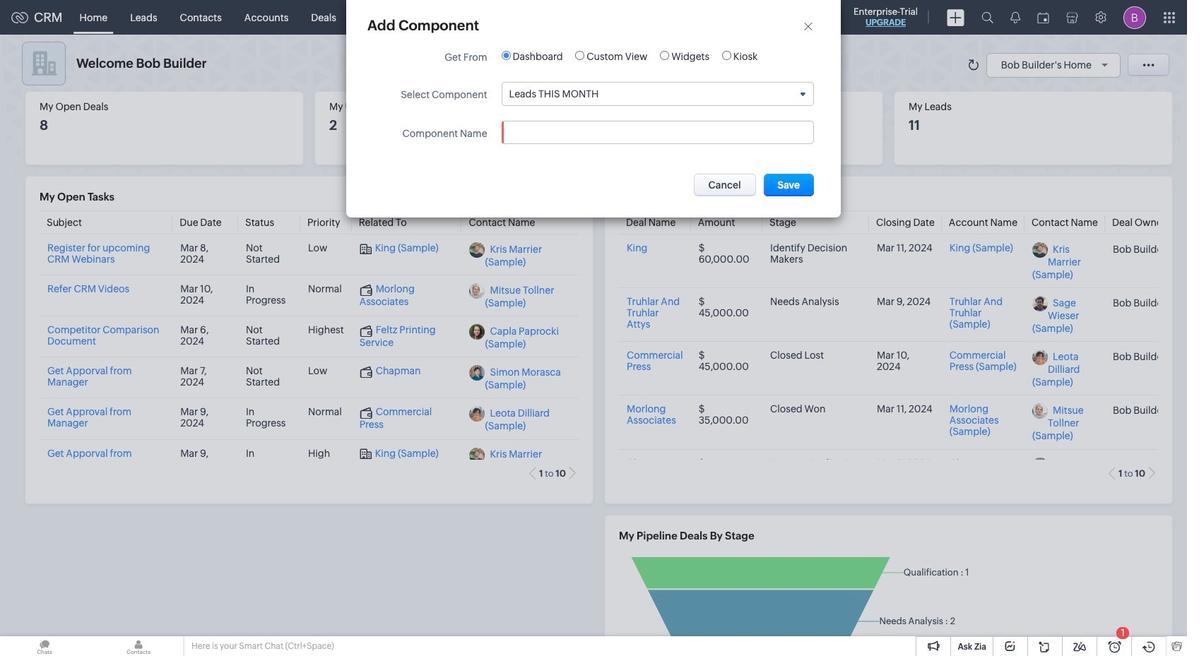 Task type: locate. For each thing, give the bounding box(es) containing it.
None field
[[502, 83, 813, 105]]

create menu element
[[938, 0, 973, 34]]

contacts image
[[94, 637, 183, 656]]

profile image
[[1123, 6, 1146, 29]]

profile element
[[1115, 0, 1155, 34]]

None radio
[[501, 51, 511, 60], [660, 51, 669, 60], [722, 51, 731, 60], [501, 51, 511, 60], [660, 51, 669, 60], [722, 51, 731, 60]]

None radio
[[575, 51, 585, 60]]

chats image
[[0, 637, 89, 656]]



Task type: describe. For each thing, give the bounding box(es) containing it.
signals element
[[1002, 0, 1029, 35]]

search element
[[973, 0, 1002, 35]]

signals image
[[1010, 11, 1020, 23]]

search image
[[981, 11, 993, 23]]

create menu image
[[947, 9, 964, 26]]

calendar image
[[1037, 12, 1049, 23]]

logo image
[[11, 12, 28, 23]]



Task type: vqa. For each thing, say whether or not it's contained in the screenshot.
signals icon
yes



